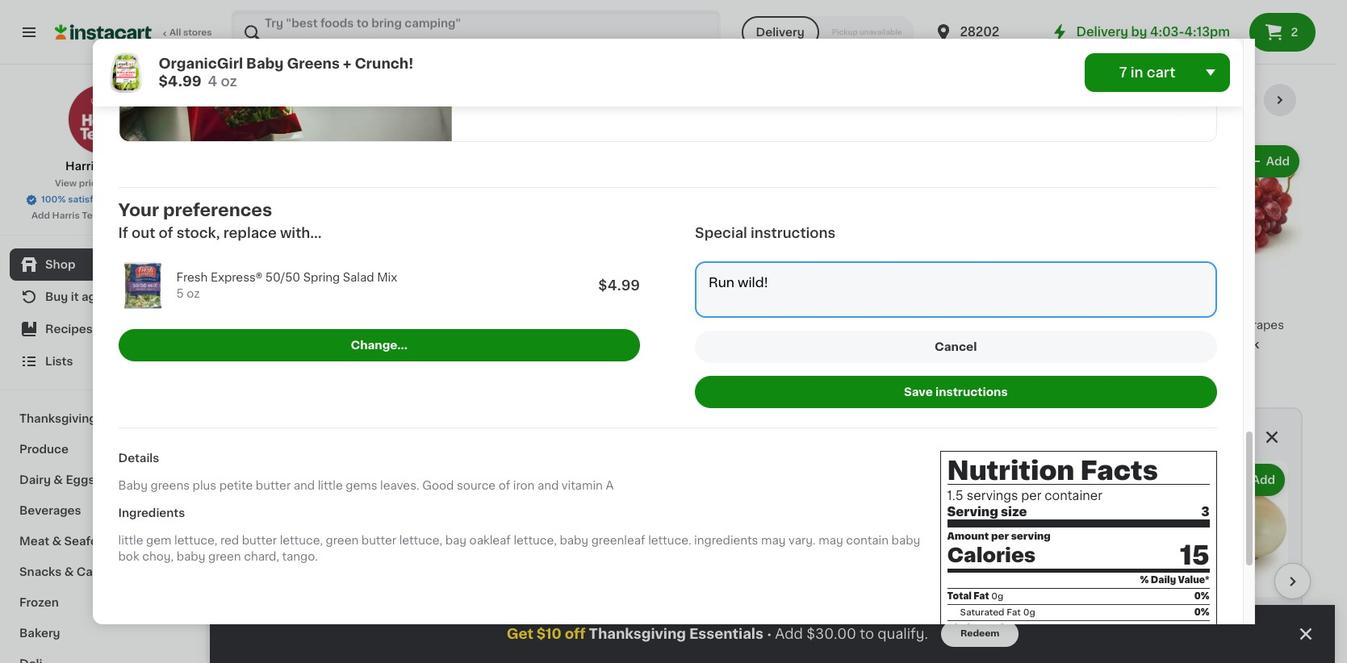 Task type: locate. For each thing, give the bounding box(es) containing it.
0 vertical spatial bag
[[1255, 50, 1277, 61]]

kit down wedge
[[768, 66, 783, 77]]

(est.) inside '$0.80 each (estimated)' element
[[478, 610, 505, 620]]

many down ripe
[[872, 339, 905, 350]]

delivery by 4:03-4:13pm link
[[1051, 23, 1231, 42]]

0 horizontal spatial each
[[330, 320, 358, 331]]

facts
[[1081, 458, 1159, 484]]

green down the gems
[[326, 536, 359, 547]]

fat for total
[[974, 592, 990, 601]]

2 horizontal spatial to
[[860, 628, 875, 641]]

organic up $0.99
[[1009, 320, 1054, 331]]

qualify.
[[878, 628, 929, 641]]

baby right •
[[772, 635, 802, 646]]

servings
[[967, 490, 1019, 502]]

serving
[[1011, 532, 1051, 542]]

1 vertical spatial organic
[[1009, 320, 1054, 331]]

green down red on the left of the page
[[208, 552, 241, 563]]

per for serving
[[992, 532, 1009, 542]]

taylor inside taylor farms® caesar chopped salad kit bag 11.15 oz
[[1202, 18, 1236, 29]]

instacart logo image
[[55, 23, 152, 42]]

lb down $0.38 each (estimated) element at the right of the page
[[1075, 368, 1086, 380]]

main content
[[210, 65, 1336, 664]]

each (est.)
[[451, 610, 505, 620], [895, 610, 948, 620], [1196, 610, 1249, 620]]

1 - from the left
[[322, 320, 327, 331]]

instructions right special
[[751, 227, 836, 240]]

-
[[322, 320, 327, 331], [1137, 320, 1142, 331]]

chopped inside taylor farms® mediterranean crunch chopped salad kit
[[1012, 50, 1065, 61]]

3 for 3 large ripe avocado many in stock
[[866, 296, 878, 314]]

delivery up wedge
[[756, 27, 805, 38]]

many down small
[[565, 339, 598, 350]]

organic inside organic fresh banana - each $0.99 / lb about 0.39 lb each
[[1009, 320, 1054, 331]]

get
[[507, 628, 534, 641]]

0 horizontal spatial per
[[992, 532, 1009, 542]]

1 horizontal spatial bag
[[1255, 50, 1277, 61]]

1 vertical spatial of
[[499, 481, 511, 492]]

salad
[[1202, 50, 1233, 61], [734, 66, 765, 77], [968, 66, 999, 77], [343, 272, 374, 284]]

1 may from the left
[[761, 536, 786, 547]]

red up tomatoes
[[889, 635, 912, 646]]

taylor farms. taylor to you tastes. image
[[119, 0, 452, 141]]

2 horizontal spatial lb
[[1075, 368, 1086, 380]]

taylor up caesar on the right top of page
[[1202, 18, 1236, 29]]

taylor up "steakhouse"
[[734, 18, 768, 29]]

1 vertical spatial +
[[749, 651, 756, 662]]

butter down baby greens plus petite butter and little gems leaves.  good source of iron and vitamin a
[[362, 536, 397, 547]]

each up 'change...'
[[330, 320, 358, 331]]

(est.) inside $2.10 each (estimated) element
[[922, 610, 948, 620]]

4 organicgirl baby greens + crunch!
[[705, 610, 804, 662]]

3 large ripe avocado many in stock
[[856, 296, 969, 350]]

0 vertical spatial baby
[[246, 57, 284, 70]]

lettuce,
[[174, 536, 218, 547], [280, 536, 323, 547], [399, 536, 443, 547], [514, 536, 557, 547]]

1 horizontal spatial each
[[1009, 336, 1037, 347]]

1 horizontal spatial +
[[749, 651, 756, 662]]

1 horizontal spatial red
[[1163, 320, 1186, 331]]

each
[[322, 352, 349, 363], [1089, 368, 1117, 380], [451, 610, 476, 620], [895, 610, 919, 620], [1196, 610, 1220, 620]]

baby left greenleaf
[[560, 536, 589, 547]]

1 vertical spatial instructions
[[936, 387, 1008, 398]]

1 horizontal spatial 2
[[863, 610, 876, 629]]

0 vertical spatial little
[[318, 481, 343, 492]]

instructions inside button
[[936, 387, 1008, 398]]

+ inside 4 organicgirl baby greens + crunch!
[[749, 651, 756, 662]]

greens inside 4 organicgirl baby greens + crunch!
[[705, 651, 746, 662]]

to
[[514, 28, 529, 41], [132, 212, 141, 220], [860, 628, 875, 641]]

fresh for fresh fruit
[[242, 91, 292, 108]]

1 vertical spatial your
[[118, 202, 159, 219]]

frozen link
[[10, 588, 196, 619]]

each for $
[[451, 610, 476, 620]]

2 horizontal spatial 2
[[1292, 27, 1299, 38]]

tomatoes
[[854, 651, 910, 662]]

product group
[[703, 142, 843, 364], [1163, 142, 1303, 356], [257, 461, 393, 664], [406, 461, 542, 664], [854, 461, 990, 664], [1003, 461, 1139, 664], [1152, 461, 1289, 664]]

essentials left •
[[690, 628, 764, 641]]

1 horizontal spatial 4
[[714, 610, 728, 629]]

out
[[132, 227, 155, 240]]

your
[[532, 28, 565, 41], [118, 202, 159, 219]]

each (est.) inside '$0.80 each (estimated)' element
[[451, 610, 505, 620]]

100% satisfaction guarantee
[[41, 195, 171, 204]]

1 horizontal spatial and
[[538, 481, 559, 492]]

lettuce, up tango.
[[280, 536, 323, 547]]

- inside organic fresh banana - each $0.99 / lb about 0.39 lb each
[[1137, 320, 1142, 331]]

all
[[1148, 94, 1161, 106]]

1 $ from the left
[[260, 611, 266, 621]]

0 vertical spatial green
[[326, 536, 359, 547]]

None search field
[[231, 10, 721, 55]]

lettuce
[[1050, 635, 1094, 646]]

$0.38 each (estimated) element
[[1009, 289, 1150, 317]]

1 vertical spatial organicgirl
[[705, 635, 769, 646]]

greens
[[287, 57, 340, 70], [705, 651, 746, 662]]

1 horizontal spatial to
[[514, 28, 529, 41]]

farms®
[[771, 18, 812, 29], [1005, 18, 1046, 29], [1239, 18, 1281, 29]]

baby inside 4 organicgirl baby greens + crunch!
[[772, 635, 802, 646]]

fresh for fresh banana - each
[[242, 320, 274, 331]]

2 horizontal spatial 4
[[1172, 296, 1186, 314]]

taylor farms® steakhouse wedge chopped salad kit bag
[[734, 18, 830, 77]]

if out of stock, replace with...
[[118, 227, 322, 240]]

banana down $0.38 each (estimated) element at the right of the page
[[1092, 320, 1134, 331]]

I would like my shopper to... text field
[[695, 262, 1217, 318]]

sweet
[[555, 635, 591, 646]]

seedless
[[1189, 320, 1241, 331]]

salad up '11.15'
[[1202, 50, 1233, 61]]

little
[[318, 481, 343, 492], [118, 536, 143, 547]]

1 (est.) from the left
[[478, 610, 505, 620]]

- down $0.38 each (estimated) element at the right of the page
[[1137, 320, 1142, 331]]

0 horizontal spatial farms®
[[771, 18, 812, 29]]

1 vertical spatial $4.99
[[599, 280, 640, 293]]

1 and from the left
[[294, 481, 315, 492]]

3 farms® from the left
[[1239, 18, 1281, 29]]

7
[[1120, 66, 1128, 79]]

0 horizontal spatial $4.99
[[159, 75, 202, 88]]

0 vertical spatial 3
[[866, 296, 878, 314]]

and left the gems
[[294, 481, 315, 492]]

item carousel region
[[242, 84, 1303, 395], [257, 455, 1311, 664]]

$4.99 down all
[[159, 75, 202, 88]]

2 banana from the left
[[1092, 320, 1134, 331]]

baby right the choy,
[[177, 552, 205, 563]]

butter right petite
[[256, 481, 291, 492]]

1 horizontal spatial greens
[[705, 651, 746, 662]]

1 vertical spatial crunch!
[[758, 651, 804, 662]]

0 horizontal spatial bag
[[786, 66, 808, 77]]

1 horizontal spatial per
[[1022, 490, 1042, 502]]

& right meat
[[52, 536, 61, 547]]

ingredients
[[695, 536, 759, 547]]

2 vertical spatial baby
[[772, 635, 802, 646]]

delivery inside delivery button
[[756, 27, 805, 38]]

0 vertical spatial 0g
[[992, 592, 1004, 601]]

little left the gems
[[318, 481, 343, 492]]

add harris teeter vic to save
[[31, 212, 165, 220]]

banana up about 0.39 lb each
[[277, 320, 319, 331]]

1 horizontal spatial instructions
[[936, 387, 1008, 398]]

small lemon many in stock
[[549, 320, 646, 350]]

leaves.
[[380, 481, 420, 492]]

& left the "eggs"
[[54, 475, 63, 486]]

0 horizontal spatial 0.39
[[280, 352, 305, 363]]

0 vertical spatial your
[[532, 28, 565, 41]]

essentials
[[99, 413, 159, 425], [690, 628, 764, 641]]

bakery link
[[10, 619, 196, 649]]

1 horizontal spatial thanksgiving
[[589, 628, 686, 641]]

many inside red seedless grapes many in stock
[[1179, 339, 1211, 350]]

1 vertical spatial bag
[[786, 66, 808, 77]]

harris down the 100%
[[52, 212, 80, 220]]

delivery left by
[[1077, 26, 1129, 38]]

1 lettuce, from the left
[[174, 536, 218, 547]]

produce
[[19, 444, 69, 455]]

guarantee
[[124, 195, 171, 204]]

in down ripe
[[907, 339, 918, 350]]

2 horizontal spatial chopped
[[1245, 34, 1298, 45]]

about down fresh banana - each
[[242, 352, 277, 363]]

organic up $0.38 each (estimated) element at the right of the page
[[1011, 271, 1058, 282]]

lb down fresh banana - each
[[308, 352, 319, 363]]

of down save
[[159, 227, 173, 240]]

(est.)
[[478, 610, 505, 620], [922, 610, 948, 620], [1223, 610, 1249, 620]]

4 left /lb at the top right of page
[[1172, 296, 1186, 314]]

iceberg
[[1003, 635, 1047, 646]]

$ left 49
[[260, 611, 266, 621]]

taylor inside taylor farms® steakhouse wedge chopped salad kit bag
[[734, 18, 768, 29]]

2 (est.) from the left
[[922, 610, 948, 620]]

fat left 89
[[1007, 608, 1021, 617]]

add button for red seedless grapes
[[1236, 147, 1298, 176]]

red
[[220, 536, 239, 547]]

0 horizontal spatial little
[[118, 536, 143, 547]]

organicgirl inside 4 organicgirl baby greens + crunch!
[[705, 635, 769, 646]]

delivery inside delivery by 4:03-4:13pm link
[[1077, 26, 1129, 38]]

taylor for taylor to your tastes
[[466, 28, 511, 41]]

to inside taylor to your tastes
[[514, 28, 529, 41]]

kit inside taylor farms® caesar chopped salad kit bag 11.15 oz
[[1236, 50, 1252, 61]]

94
[[580, 611, 594, 621]]

1 horizontal spatial of
[[499, 481, 511, 492]]

thanksgiving down the 94
[[589, 628, 686, 641]]

view for view all (40+)
[[1117, 94, 1145, 106]]

$ inside $ 2 49
[[260, 611, 266, 621]]

beverages link
[[10, 496, 196, 526]]

fresh for fresh express® 50/50 spring salad mix 5 oz
[[176, 272, 208, 284]]

1 horizontal spatial chopped
[[1012, 50, 1065, 61]]

butter up chard,
[[242, 536, 277, 547]]

taylor farms® steakhouse wedge chopped salad kit bag link
[[614, 0, 842, 100]]

7 in cart field
[[1085, 53, 1230, 92]]

1 each (est.) from the left
[[451, 610, 505, 620]]

essentials up produce link
[[99, 413, 159, 425]]

redeem
[[961, 630, 1000, 639]]

1 horizontal spatial crunch!
[[758, 651, 804, 662]]

treatment tracker modal dialog
[[210, 606, 1336, 664]]

salad inside fresh express® 50/50 spring salad mix 5 oz
[[343, 272, 374, 284]]

$0.99
[[1009, 352, 1043, 363]]

fresh up 16
[[396, 320, 427, 331]]

each for 0
[[1196, 610, 1220, 620]]

0 horizontal spatial green
[[208, 552, 241, 563]]

chopped down mediterranean
[[1012, 50, 1065, 61]]

farms® for steakhouse
[[771, 18, 812, 29]]

farms® inside taylor farms® mediterranean crunch chopped salad kit
[[1005, 18, 1046, 29]]

baby down details
[[118, 481, 148, 492]]

1 0% from the top
[[1195, 592, 1210, 601]]

thanksgiving essentials
[[19, 413, 159, 425]]

large up tomatoes
[[854, 635, 886, 646]]

kit inside taylor farms® steakhouse wedge chopped salad kit bag
[[768, 66, 783, 77]]

stock down avocado
[[921, 339, 953, 350]]

oakleaf
[[470, 536, 511, 547]]

1 horizontal spatial -
[[1137, 320, 1142, 331]]

0 vertical spatial to
[[514, 28, 529, 41]]

lettuce, right oakleaf
[[514, 536, 557, 547]]

$ for $ 1 89
[[1006, 611, 1013, 621]]

delivery for delivery by 4:03-4:13pm
[[1077, 26, 1129, 38]]

0 horizontal spatial red
[[889, 635, 912, 646]]

$ for $ 0 94
[[559, 611, 565, 621]]

of left iron
[[499, 481, 511, 492]]

view
[[1117, 94, 1145, 106], [55, 179, 77, 188]]

fresh down fresh express® 50/50 spring salad mix 5 oz
[[242, 320, 274, 331]]

greens down get $10 off thanksgiving essentials • add $30.00 to qualify.
[[705, 651, 746, 662]]

salad down wedge
[[734, 66, 765, 77]]

15
[[1181, 543, 1210, 569]]

of
[[159, 227, 173, 240], [499, 481, 511, 492]]

service type group
[[742, 16, 915, 48]]

4 left •
[[714, 610, 728, 629]]

in right 7
[[1131, 66, 1144, 79]]

taylor farms® mediterranean crunch chopped salad kit link
[[848, 0, 1076, 100]]

source
[[457, 481, 496, 492]]

0 vertical spatial greens
[[287, 57, 340, 70]]

2 - from the left
[[1137, 320, 1142, 331]]

2 each (est.) from the left
[[895, 610, 948, 620]]

each (est.) down value*
[[1196, 610, 1249, 620]]

1 horizontal spatial fat
[[1007, 608, 1021, 617]]

harris
[[65, 161, 100, 172], [52, 212, 80, 220]]

3 inside 3 large ripe avocado many in stock
[[866, 296, 878, 314]]

0 vertical spatial thanksgiving
[[19, 413, 97, 425]]

chopped down delivery button in the right of the page
[[777, 50, 830, 61]]

delivery by 4:03-4:13pm
[[1077, 26, 1231, 38]]

1 horizontal spatial baby
[[246, 57, 284, 70]]

0 horizontal spatial about
[[242, 352, 277, 363]]

1 vertical spatial 3
[[1202, 506, 1210, 519]]

salad down crunch
[[968, 66, 999, 77]]

1 horizontal spatial may
[[819, 536, 844, 547]]

farms® inside taylor farms® caesar chopped salad kit bag 11.15 oz
[[1239, 18, 1281, 29]]

4 $ from the left
[[1006, 611, 1013, 621]]

view inside popup button
[[1117, 94, 1145, 106]]

0 vertical spatial $4.99
[[159, 75, 202, 88]]

0 vertical spatial per
[[1022, 490, 1042, 502]]

each up $0.99
[[1009, 336, 1037, 347]]

chopped for taylor farms® steakhouse wedge chopped salad kit bag
[[777, 50, 830, 61]]

teeter up policy
[[103, 161, 141, 172]]

taylor for taylor farms® caesar chopped salad kit bag 11.15 oz
[[1202, 18, 1236, 29]]

0% for total fat
[[1195, 592, 1210, 601]]

$ inside $ 0 94
[[559, 611, 565, 621]]

chopped inside taylor farms® steakhouse wedge chopped salad kit bag
[[777, 50, 830, 61]]

add button for iceberg lettuce
[[1072, 466, 1135, 495]]

0 vertical spatial +
[[343, 57, 352, 70]]

many
[[565, 339, 598, 350], [872, 339, 905, 350], [1179, 339, 1211, 350], [412, 355, 444, 367]]

salad inside taylor farms® steakhouse wedge chopped salad kit bag
[[734, 66, 765, 77]]

3 $ from the left
[[559, 611, 565, 621]]

farms® up mediterranean
[[1005, 18, 1046, 29]]

many down seedless
[[1179, 339, 1211, 350]]

0 vertical spatial &
[[54, 475, 63, 486]]

salad inside taylor farms® mediterranean crunch chopped salad kit
[[968, 66, 999, 77]]

red inside red seedless grapes many in stock
[[1163, 320, 1186, 331]]

redeem button
[[941, 622, 1019, 648]]

1 vertical spatial fat
[[1007, 608, 1021, 617]]

instructions down cancel button in the right of the page
[[936, 387, 1008, 398]]

item carousel region inside section
[[257, 455, 1311, 664]]

0 horizontal spatial organicgirl
[[159, 57, 243, 70]]

baby right contain
[[892, 536, 921, 547]]

2 left qualify.
[[863, 610, 876, 629]]

if
[[118, 227, 128, 240]]

4 down stores
[[208, 75, 217, 88]]

1 vertical spatial 4
[[1172, 296, 1186, 314]]

little inside the little gem lettuce, red butter lettuce, green butter lettuce, bay oakleaf lettuce, baby greenleaf lettuce. ingredients may vary. may contain baby bok choy, baby green chard, tango.
[[118, 536, 143, 547]]

0 vertical spatial of
[[159, 227, 173, 240]]

add inside get $10 off thanksgiving essentials • add $30.00 to qualify.
[[775, 628, 803, 641]]

all stores
[[170, 28, 212, 37]]

1 vertical spatial about
[[1009, 368, 1044, 380]]

2 left 49
[[266, 610, 279, 629]]

0 horizontal spatial each (est.)
[[451, 610, 505, 620]]

2 $ from the left
[[409, 611, 416, 621]]

0 vertical spatial about
[[242, 352, 277, 363]]

steakhouse
[[734, 34, 801, 45]]

0 vertical spatial view
[[1117, 94, 1145, 106]]

farms® inside taylor farms® steakhouse wedge chopped salad kit bag
[[771, 18, 812, 29]]

your inside taylor to your tastes
[[532, 28, 565, 41]]

in inside 3 large ripe avocado many in stock
[[907, 339, 918, 350]]

many in stock
[[412, 355, 493, 367]]

1 horizontal spatial green
[[326, 536, 359, 547]]

taylor farms® mediterranean crunch chopped salad kit
[[968, 18, 1065, 77]]

1 vertical spatial per
[[992, 532, 1009, 542]]

oz inside organicgirl baby greens + crunch! $4.99 4 oz
[[221, 75, 237, 88]]

about down $0.99
[[1009, 368, 1044, 380]]

view left all
[[1117, 94, 1145, 106]]

(est.) for 2
[[922, 610, 948, 620]]

1 vertical spatial item carousel region
[[257, 455, 1311, 664]]

4 inside 4 organicgirl baby greens + crunch!
[[714, 610, 728, 629]]

may left vary.
[[761, 536, 786, 547]]

$ for $ 2 49
[[260, 611, 266, 621]]

fresh inside fresh express® 50/50 spring salad mix 5 oz
[[176, 272, 208, 284]]

(est.) inside $0.73 each (estimated) element
[[1223, 610, 1249, 620]]

delivery for delivery
[[756, 27, 805, 38]]

each (est.) inside $2.10 each (estimated) element
[[895, 610, 948, 620]]

each right 80
[[451, 610, 476, 620]]

0 horizontal spatial fat
[[974, 592, 990, 601]]

fresh down organicgirl baby greens + crunch! $4.99 4 oz
[[242, 91, 292, 108]]

2 right caesar on the right top of page
[[1292, 27, 1299, 38]]

stock inside red seedless grapes many in stock
[[1228, 339, 1260, 350]]

0 horizontal spatial and
[[294, 481, 315, 492]]

0 horizontal spatial 3
[[866, 296, 878, 314]]

fat up saturated
[[974, 592, 990, 601]]

$ up $10
[[559, 611, 565, 621]]

2 horizontal spatial (est.)
[[1223, 610, 1249, 620]]

serving
[[948, 506, 999, 519]]

& for snacks
[[64, 567, 74, 578]]

0 horizontal spatial view
[[55, 179, 77, 188]]

add button for large red beefsteak tomatoes
[[923, 466, 985, 495]]

2 farms® from the left
[[1005, 18, 1046, 29]]

seafood
[[64, 536, 113, 547]]

kit down caesar on the right top of page
[[1236, 50, 1252, 61]]

lb right /
[[1054, 352, 1065, 363]]

1 horizontal spatial view
[[1117, 94, 1145, 106]]

fresh up 5
[[176, 272, 208, 284]]

greens inside organicgirl baby greens + crunch! $4.99 4 oz
[[287, 57, 340, 70]]

0 horizontal spatial (est.)
[[478, 610, 505, 620]]

each (est.) inside $0.73 each (estimated) element
[[1196, 610, 1249, 620]]

iceberg lettuce
[[1003, 635, 1094, 646]]

taylor up tastes
[[466, 28, 511, 41]]

3 0% from the top
[[1195, 625, 1210, 633]]

1 farms® from the left
[[771, 18, 812, 29]]

taylor inside taylor to your tastes
[[466, 28, 511, 41]]

each (est.) for 0
[[1196, 610, 1249, 620]]

+
[[343, 57, 352, 70], [749, 651, 756, 662]]

each up qualify.
[[895, 610, 919, 620]]

1 vertical spatial essentials
[[690, 628, 764, 641]]

per up the size
[[1022, 490, 1042, 502]]

3 each (est.) from the left
[[1196, 610, 1249, 620]]

oz inside 6 raspberries 9 oz
[[713, 336, 727, 347]]

4 inside $4.99 per pound element
[[1172, 296, 1186, 314]]

(est.) for $
[[478, 610, 505, 620]]

little gem lettuce, red butter lettuce, green butter lettuce, bay oakleaf lettuce, baby greenleaf lettuce. ingredients may vary. may contain baby bok choy, baby green chard, tango.
[[118, 536, 921, 563]]

+ inside organicgirl baby greens + crunch! $4.99 4 oz
[[343, 57, 352, 70]]

0 horizontal spatial 4
[[208, 75, 217, 88]]

0 horizontal spatial essentials
[[99, 413, 159, 425]]

section
[[242, 408, 1311, 664]]

0 up $0.99
[[1019, 296, 1033, 314]]

fresh down $0.38 each (estimated) element at the right of the page
[[1057, 320, 1089, 331]]

in inside red seedless grapes many in stock
[[1214, 339, 1225, 350]]

$ inside $ 1 89
[[1006, 611, 1013, 621]]

farms® up caesar on the right top of page
[[1239, 18, 1281, 29]]

$ up 0mg
[[1006, 611, 1013, 621]]

by
[[1132, 26, 1148, 38]]

organicgirl baby greens + crunch! $4.99 4 oz
[[159, 57, 414, 88]]

meat
[[19, 536, 49, 547]]

1 horizontal spatial $4.99
[[599, 280, 640, 293]]

$2.10 each (estimated) element
[[854, 604, 990, 632]]

0 vertical spatial 0%
[[1195, 592, 1210, 601]]

2 may from the left
[[819, 536, 844, 547]]

item carousel region containing 2
[[257, 455, 1311, 664]]

2 horizontal spatial each (est.)
[[1196, 610, 1249, 620]]

salad inside taylor farms® caesar chopped salad kit bag 11.15 oz
[[1202, 50, 1233, 61]]

taylor inside taylor farms® mediterranean crunch chopped salad kit
[[968, 18, 1002, 29]]

0 horizontal spatial banana
[[277, 320, 319, 331]]

size
[[1001, 506, 1027, 519]]

0 horizontal spatial to
[[132, 212, 141, 220]]

2 horizontal spatial baby
[[772, 635, 802, 646]]

5
[[176, 289, 184, 300]]

11.15
[[1202, 66, 1227, 77]]

1 vertical spatial 0g
[[1024, 608, 1036, 617]]

thanksgiving inside get $10 off thanksgiving essentials • add $30.00 to qualify.
[[589, 628, 686, 641]]

recipes
[[45, 324, 93, 335]]

taylor for taylor farms® mediterranean crunch chopped salad kit
[[968, 18, 1002, 29]]

farms® up "steakhouse"
[[771, 18, 812, 29]]

1 horizontal spatial kit
[[1002, 66, 1017, 77]]

saturated
[[961, 608, 1005, 617]]

$0.80 each (estimated) element
[[406, 604, 542, 632]]

bag inside taylor farms® caesar chopped salad kit bag 11.15 oz
[[1255, 50, 1277, 61]]

thanksgiving up produce at left bottom
[[19, 413, 97, 425]]

0 vertical spatial large
[[856, 320, 888, 331]]

bag inside taylor farms® steakhouse wedge chopped salad kit bag
[[786, 66, 808, 77]]

in down seedless
[[1214, 339, 1225, 350]]

$0.94 each (estimated) element
[[555, 604, 692, 632]]

0 horizontal spatial your
[[118, 202, 159, 219]]

3 (est.) from the left
[[1223, 610, 1249, 620]]

$ inside $ 0 80
[[409, 611, 416, 621]]

2 vertical spatial 0%
[[1195, 625, 1210, 633]]

view for view pricing policy
[[55, 179, 77, 188]]

stock down grapes
[[1228, 339, 1260, 350]]

instructions for save instructions
[[936, 387, 1008, 398]]

28202
[[960, 26, 1000, 38]]

fresh strawberries 16 oz container
[[396, 320, 502, 347]]

kit inside taylor farms® mediterranean crunch chopped salad kit
[[1002, 66, 1017, 77]]

fresh express® 50/50 spring salad mix image
[[118, 262, 167, 310]]

baby
[[246, 57, 284, 70], [118, 481, 148, 492], [772, 635, 802, 646]]

0g right 1
[[1024, 608, 1036, 617]]

taylor up mediterranean
[[968, 18, 1002, 29]]

about 0.39 lb each
[[242, 352, 349, 363]]

section containing 2
[[242, 408, 1311, 664]]

large left ripe
[[856, 320, 888, 331]]

each for 2
[[895, 610, 919, 620]]

each (est.) up qualify.
[[895, 610, 948, 620]]

100% satisfaction guarantee button
[[25, 191, 181, 207]]

1 vertical spatial 0%
[[1195, 608, 1210, 617]]

teeter
[[103, 161, 141, 172], [82, 212, 111, 220]]

2 horizontal spatial kit
[[1236, 50, 1252, 61]]

4 lettuce, from the left
[[514, 536, 557, 547]]

crunch!
[[355, 57, 414, 70], [758, 651, 804, 662]]

large inside 3 large ripe avocado many in stock
[[856, 320, 888, 331]]

fresh inside fresh strawberries 16 oz container
[[396, 320, 427, 331]]

teeter down satisfaction
[[82, 212, 111, 220]]



Task type: describe. For each thing, give the bounding box(es) containing it.
get $10 off thanksgiving essentials • add $30.00 to qualify.
[[507, 628, 929, 641]]

4 inside organicgirl baby greens + crunch! $4.99 4 oz
[[208, 75, 217, 88]]

in down 'container'
[[447, 355, 458, 367]]

9
[[703, 336, 710, 347]]

petite
[[219, 481, 253, 492]]

(est.) for 0
[[1223, 610, 1249, 620]]

many inside 3 large ripe avocado many in stock
[[872, 339, 905, 350]]

banana inside organic fresh banana - each $0.99 / lb about 0.39 lb each
[[1092, 320, 1134, 331]]

$ 0 94
[[559, 610, 594, 629]]

kit for taylor farms® mediterranean crunch chopped salad kit
[[1002, 66, 1017, 77]]

fresh fruit
[[242, 91, 338, 108]]

stock inside 'small lemon many in stock'
[[614, 339, 646, 350]]

0 left the 94
[[565, 610, 579, 629]]

policy
[[113, 179, 141, 188]]

0mg
[[1007, 625, 1027, 633]]

thanksgiving essentials link
[[10, 404, 196, 434]]

16
[[396, 336, 408, 347]]

fresh inside organic fresh banana - each $0.99 / lb about 0.39 lb each
[[1057, 320, 1089, 331]]

bay
[[445, 536, 467, 547]]

sweet potato
[[555, 635, 631, 646]]

baby greens plus petite butter and little gems leaves.  good source of iron and vitamin a
[[118, 481, 614, 492]]

kit for taylor farms® steakhouse wedge chopped salad kit bag
[[768, 66, 783, 77]]

fresh express® 50/50 spring salad mix 5 oz
[[176, 272, 397, 300]]

1 horizontal spatial lb
[[1054, 352, 1065, 363]]

1 horizontal spatial baby
[[560, 536, 589, 547]]

total
[[948, 592, 972, 601]]

many down 'container'
[[412, 355, 444, 367]]

tastes
[[466, 46, 513, 59]]

calories
[[948, 546, 1036, 565]]

each inside organic fresh banana - each $0.99 / lb about 0.39 lb each
[[1089, 368, 1117, 380]]

$4.99 inside organicgirl baby greens + crunch! $4.99 4 oz
[[159, 75, 202, 88]]

grapes
[[1243, 320, 1285, 331]]

butter for petite
[[256, 481, 291, 492]]

4 for 4 organicgirl baby greens + crunch!
[[714, 610, 728, 629]]

product group containing 4
[[1163, 142, 1303, 356]]

fat for saturated
[[1007, 608, 1021, 617]]

harris teeter
[[65, 161, 141, 172]]

stores
[[183, 28, 212, 37]]

1 vertical spatial to
[[132, 212, 141, 220]]

about inside organic fresh banana - each $0.99 / lb about 0.39 lb each
[[1009, 368, 1044, 380]]

in inside 'small lemon many in stock'
[[601, 339, 611, 350]]

0 left 80
[[416, 610, 429, 629]]

50/50
[[266, 272, 301, 284]]

0 horizontal spatial of
[[159, 227, 173, 240]]

0 down daily at the right of the page
[[1162, 610, 1176, 629]]

$4.99 per pound element
[[1163, 289, 1303, 317]]

cancel
[[935, 341, 977, 353]]

add button for 2
[[326, 466, 388, 495]]

replace
[[223, 227, 277, 240]]

special instructions
[[695, 227, 836, 240]]

$ for $ 0 80
[[409, 611, 416, 621]]

2 lettuce, from the left
[[280, 536, 323, 547]]

0 vertical spatial harris
[[65, 161, 100, 172]]

strawberries
[[430, 320, 502, 331]]

each inside organic fresh banana - each $0.99 / lb about 0.39 lb each
[[1009, 336, 1037, 347]]

stock inside 3 large ripe avocado many in stock
[[921, 339, 953, 350]]

7 in cart
[[1120, 66, 1176, 79]]

add harris teeter vic to save link
[[31, 210, 174, 223]]

organicgirl inside organicgirl baby greens + crunch! $4.99 4 oz
[[159, 57, 243, 70]]

/
[[1046, 352, 1051, 363]]

0g for total fat 0g
[[992, 592, 1004, 601]]

1 vertical spatial teeter
[[82, 212, 111, 220]]

ripe
[[891, 320, 917, 331]]

main content containing 6
[[210, 65, 1336, 664]]

harris teeter logo image
[[67, 84, 138, 155]]

taylor for taylor farms® steakhouse wedge chopped salad kit bag
[[734, 18, 768, 29]]

special
[[695, 227, 748, 240]]

plus
[[193, 481, 217, 492]]

again
[[82, 292, 114, 303]]

0 horizontal spatial baby
[[177, 552, 205, 563]]

preferences
[[163, 202, 272, 219]]

oz inside taylor farms® caesar chopped salad kit bag 11.15 oz
[[1229, 66, 1243, 77]]

0 vertical spatial teeter
[[103, 161, 141, 172]]

buy it again
[[45, 292, 114, 303]]

fruit
[[296, 91, 338, 108]]

each down fresh banana - each
[[322, 352, 349, 363]]

$30.00
[[807, 628, 857, 641]]

spring
[[303, 272, 340, 284]]

organic for organic fresh banana - each $0.99 / lb about 0.39 lb each
[[1009, 320, 1054, 331]]

stock down 'container'
[[460, 355, 493, 367]]

lettuce.
[[649, 536, 692, 547]]

28202 button
[[935, 10, 1032, 55]]

$ 2 49
[[260, 610, 293, 629]]

0% for cholesterol
[[1195, 625, 1210, 633]]

instructions for special instructions
[[751, 227, 836, 240]]

recipes link
[[10, 313, 196, 346]]

butter for red
[[242, 536, 277, 547]]

$ 0 80
[[409, 610, 444, 629]]

farms® for caesar
[[1239, 18, 1281, 29]]

3 lettuce, from the left
[[399, 536, 443, 547]]

buy
[[45, 292, 68, 303]]

shop
[[45, 259, 75, 271]]

1 banana from the left
[[277, 320, 319, 331]]

red inside large red beefsteak tomatoes
[[889, 635, 912, 646]]

view pricing policy link
[[55, 178, 151, 191]]

avocado
[[920, 320, 969, 331]]

many inside 'small lemon many in stock'
[[565, 339, 598, 350]]

vic
[[113, 212, 130, 220]]

container
[[427, 336, 485, 347]]

0 vertical spatial essentials
[[99, 413, 159, 425]]

crunch! inside organicgirl baby greens + crunch! $4.99 4 oz
[[355, 57, 414, 70]]

total fat 0g
[[948, 592, 1004, 601]]

details
[[118, 453, 159, 465]]

$0.73 each (estimated) element
[[1152, 604, 1289, 632]]

wedge
[[734, 50, 774, 61]]

oz inside fresh strawberries 16 oz container
[[411, 336, 424, 347]]

potato
[[594, 635, 631, 646]]

2 horizontal spatial baby
[[892, 536, 921, 547]]

raspberries
[[703, 320, 771, 331]]

dairy
[[19, 475, 51, 486]]

snacks & candy
[[19, 567, 115, 578]]

saturated fat 0g
[[961, 608, 1036, 617]]

save
[[144, 212, 165, 220]]

0.39 inside organic fresh banana - each $0.99 / lb about 0.39 lb each
[[1047, 368, 1072, 380]]

contain
[[846, 536, 889, 547]]

3 for 3
[[1202, 506, 1210, 519]]

organic for organic
[[1011, 271, 1058, 282]]

beverages
[[19, 505, 81, 517]]

chopped for taylor farms® mediterranean crunch chopped salad kit
[[1012, 50, 1065, 61]]

•
[[767, 628, 772, 641]]

2 and from the left
[[538, 481, 559, 492]]

in inside field
[[1131, 66, 1144, 79]]

chopped inside taylor farms® caesar chopped salad kit bag 11.15 oz
[[1245, 34, 1298, 45]]

product group containing 1
[[1003, 461, 1139, 664]]

0 horizontal spatial lb
[[308, 352, 319, 363]]

farms® for mediterranean
[[1005, 18, 1046, 29]]

/lb
[[1207, 296, 1221, 305]]

0 horizontal spatial 2
[[266, 610, 279, 629]]

dairy & eggs
[[19, 475, 95, 486]]

vary.
[[789, 536, 816, 547]]

pricing
[[79, 179, 111, 188]]

4:03-
[[1151, 26, 1185, 38]]

change...
[[351, 340, 408, 352]]

2 0% from the top
[[1195, 608, 1210, 617]]

each (est.) for $
[[451, 610, 505, 620]]

$0.55 element
[[549, 289, 690, 317]]

baby inside organicgirl baby greens + crunch! $4.99 4 oz
[[246, 57, 284, 70]]

cancel button
[[695, 331, 1217, 363]]

& for dairy
[[54, 475, 63, 486]]

sponsored badge image
[[703, 351, 751, 360]]

fresh for fresh strawberries 16 oz container
[[396, 320, 427, 331]]

bok
[[118, 552, 139, 563]]

section inside 'main content'
[[242, 408, 1311, 664]]

essentials inside get $10 off thanksgiving essentials • add $30.00 to qualify.
[[690, 628, 764, 641]]

6
[[712, 296, 725, 314]]

save instructions
[[904, 387, 1008, 398]]

with...
[[280, 227, 322, 240]]

%
[[1141, 576, 1149, 585]]

caesar
[[1202, 34, 1242, 45]]

0 horizontal spatial thanksgiving
[[19, 413, 97, 425]]

1 horizontal spatial little
[[318, 481, 343, 492]]

0 horizontal spatial baby
[[118, 481, 148, 492]]

0 vertical spatial each
[[330, 320, 358, 331]]

0g for saturated fat 0g
[[1024, 608, 1036, 617]]

chard,
[[244, 552, 279, 563]]

2 inside 'button'
[[1292, 27, 1299, 38]]

product group containing 6
[[703, 142, 843, 364]]

1 vertical spatial harris
[[52, 212, 80, 220]]

per for container
[[1022, 490, 1042, 502]]

1.5
[[948, 490, 964, 502]]

4 for 4
[[1172, 296, 1186, 314]]

greens
[[151, 481, 190, 492]]

oz inside fresh express® 50/50 spring salad mix 5 oz
[[187, 289, 200, 300]]

$10
[[537, 628, 562, 641]]

amount per serving
[[948, 532, 1051, 542]]

item carousel region containing 6
[[242, 84, 1303, 395]]

& for meat
[[52, 536, 61, 547]]

crunch! inside 4 organicgirl baby greens + crunch!
[[758, 651, 804, 662]]

large inside large red beefsteak tomatoes
[[854, 635, 886, 646]]

all stores link
[[55, 10, 213, 55]]

each (est.) for 2
[[895, 610, 948, 620]]

view all (40+) button
[[1111, 84, 1213, 116]]

to inside get $10 off thanksgiving essentials • add $30.00 to qualify.
[[860, 628, 875, 641]]



Task type: vqa. For each thing, say whether or not it's contained in the screenshot.
Buy it again
yes



